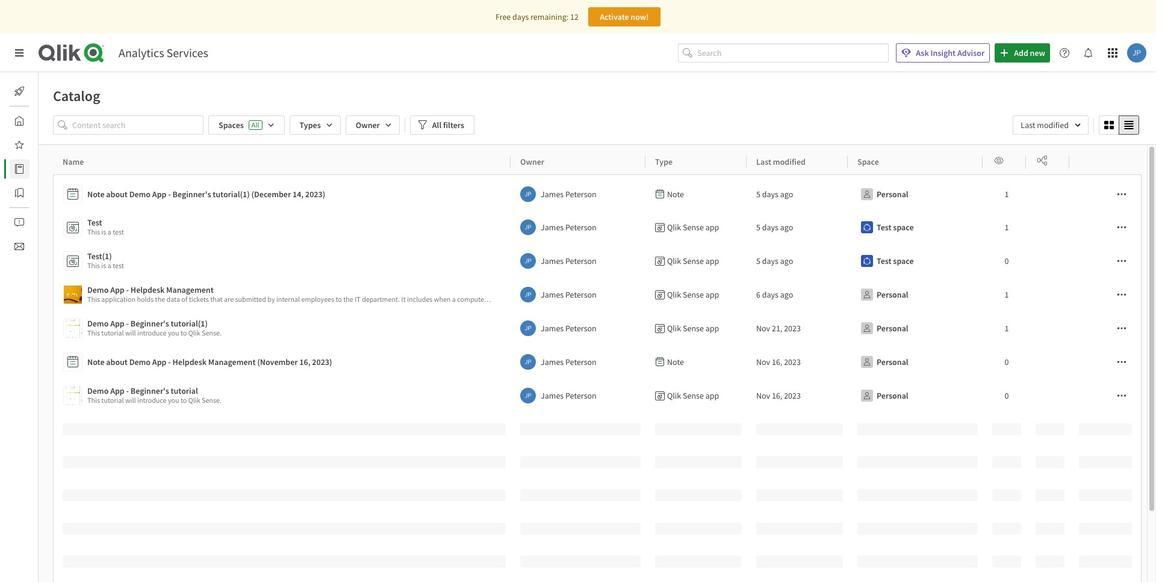 Task type: describe. For each thing, give the bounding box(es) containing it.
1 cell for 5 days ago
[[983, 211, 1026, 244]]

app for demo app - beginner's tutorial
[[706, 391, 719, 402]]

james for test(1)
[[541, 256, 564, 267]]

james peterson cell for demo app - helpdesk management
[[511, 278, 646, 312]]

owner inside dropdown button
[[356, 120, 380, 131]]

ago for test
[[780, 222, 793, 233]]

james for demo app - helpdesk management
[[541, 290, 564, 300]]

ago for demo app - helpdesk management
[[780, 290, 793, 300]]

1 1 from the top
[[1005, 189, 1009, 200]]

1 personal cell from the top
[[848, 175, 983, 211]]

6 james from the top
[[541, 357, 564, 368]]

modified inside field
[[1037, 120, 1069, 131]]

qlik sense app cell for test(1)
[[646, 244, 747, 278]]

1 james peterson cell from the top
[[511, 175, 646, 211]]

0 cell for nov 16, 2023
[[983, 379, 1026, 413]]

note about demo app - helpdesk management (november 16, 2023)
[[87, 357, 332, 368]]

add new
[[1014, 48, 1045, 58]]

days for test
[[762, 222, 779, 233]]

catalog inside navigation pane element
[[39, 164, 65, 175]]

2 2023 from the top
[[784, 357, 801, 368]]

personal for 6 days ago
[[877, 290, 908, 300]]

now!
[[631, 11, 649, 22]]

activate now!
[[600, 11, 649, 22]]

test space cell for 1
[[848, 211, 983, 244]]

2023 for 1
[[784, 323, 801, 334]]

qlik sense app cell for test
[[646, 211, 747, 244]]

type
[[655, 157, 673, 167]]

1 cell for 6 days ago
[[983, 278, 1026, 312]]

peterson for test(1)
[[565, 256, 597, 267]]

james peterson for test
[[541, 222, 597, 233]]

1 for 6 days ago
[[1005, 290, 1009, 300]]

qlik sense app cell for demo app - helpdesk management
[[646, 278, 747, 312]]

1 vertical spatial last modified
[[756, 157, 806, 167]]

tutorial(1) inside button
[[213, 189, 250, 200]]

this inside demo app - beginner's tutorial(1) this tutorial will introduce you to qlik sense.
[[87, 329, 100, 338]]

qlik inside 'demo app - beginner's tutorial this tutorial will introduce you to qlik sense.'
[[188, 396, 200, 405]]

6 days ago button
[[756, 285, 793, 305]]

catalog image
[[14, 164, 24, 174]]

2023 for 0
[[784, 391, 801, 402]]

days for demo app - helpdesk management
[[762, 290, 779, 300]]

this inside 'demo app - beginner's tutorial this tutorial will introduce you to qlik sense.'
[[87, 396, 100, 405]]

home image
[[14, 116, 24, 126]]

4 personal button from the top
[[857, 353, 911, 372]]

you for tutorial
[[168, 396, 179, 405]]

(november
[[257, 357, 298, 368]]

last inside field
[[1021, 120, 1035, 131]]

app for test(1)
[[706, 256, 719, 267]]

spaces
[[219, 120, 244, 131]]

6 peterson from the top
[[565, 357, 597, 368]]

ago for test(1)
[[780, 256, 793, 267]]

2023) for note about demo app - beginner's tutorial(1) (december 14, 2023)
[[305, 189, 325, 200]]

qlik for test(1)
[[667, 256, 681, 267]]

personal for nov 16, 2023
[[877, 391, 908, 402]]

Content search text field
[[72, 116, 204, 135]]

5 days ago cell for test
[[747, 211, 848, 244]]

qlik sense app for test(1)
[[667, 256, 719, 267]]

5 days ago for 1
[[756, 222, 793, 233]]

5 for 0
[[756, 256, 761, 267]]

1 5 days ago from the top
[[756, 189, 793, 200]]

qlik sense app for demo app - beginner's tutorial(1)
[[667, 323, 719, 334]]

james peterson cell for demo app - beginner's tutorial
[[511, 379, 646, 413]]

to for tutorial
[[181, 396, 187, 405]]

qlik sense app cell for demo app - beginner's tutorial
[[646, 379, 747, 413]]

app for test
[[706, 222, 719, 233]]

subscriptions image
[[14, 242, 24, 252]]

6 james peterson cell from the top
[[511, 346, 646, 379]]

alerts
[[39, 217, 59, 228]]

0 horizontal spatial helpdesk
[[131, 285, 165, 296]]

qlik sense app image
[[64, 320, 82, 338]]

4 more actions image from the top
[[1117, 358, 1127, 367]]

more actions image for 0
[[1117, 257, 1127, 266]]

filters
[[443, 120, 464, 131]]

note about demo app - beginner's tutorial(1) (december 14, 2023) button
[[63, 182, 506, 207]]

james for demo app - beginner's tutorial
[[541, 391, 564, 402]]

management inside note about demo app - helpdesk management (november 16, 2023) button
[[208, 357, 256, 368]]

nov 21, 2023 cell
[[747, 312, 848, 346]]

test space button for 0
[[857, 252, 916, 271]]

1 5 days ago cell from the top
[[747, 175, 848, 211]]

test for test
[[113, 228, 124, 237]]

nov 21, 2023
[[756, 323, 801, 334]]

add
[[1014, 48, 1028, 58]]

test(1)
[[87, 251, 112, 262]]

1 james peterson image from the top
[[520, 187, 536, 202]]

4 personal from the top
[[877, 357, 908, 368]]

nov for 0
[[756, 391, 770, 402]]

used in image
[[1038, 156, 1047, 165]]

qlik sense app for test
[[667, 222, 719, 233]]

analytics services
[[119, 45, 208, 60]]

personal cell for nov 16, 2023
[[848, 379, 983, 413]]

navigation pane element
[[0, 77, 65, 261]]

ask insight advisor button
[[896, 43, 990, 63]]

qlik for demo app - helpdesk management
[[667, 290, 681, 300]]

0 for 2023
[[1005, 391, 1009, 402]]

alerts image
[[14, 218, 24, 228]]

switch view group
[[1099, 116, 1139, 135]]

1 ago from the top
[[780, 189, 793, 200]]

1 for nov 21, 2023
[[1005, 323, 1009, 334]]

(december
[[251, 189, 291, 200]]

demo for demo app - beginner's tutorial(1) this tutorial will introduce you to qlik sense.
[[87, 319, 109, 329]]

types button
[[289, 116, 341, 135]]

2 0 from the top
[[1005, 357, 1009, 368]]

james peterson cell for test
[[511, 211, 646, 244]]

space
[[857, 157, 879, 167]]

test space button for 1
[[857, 218, 916, 237]]

sense for demo app - beginner's tutorial
[[683, 391, 704, 402]]

filters region
[[39, 113, 1156, 145]]

management inside demo app - helpdesk management button
[[166, 285, 214, 296]]

1 vertical spatial modified
[[773, 157, 806, 167]]

nov 16, 2023 cell for note
[[747, 346, 848, 379]]

1 more actions image from the top
[[1117, 190, 1127, 199]]

sense for demo app - beginner's tutorial(1)
[[683, 323, 704, 334]]

nov 16, 2023 for nov 16, 2023 button at the right
[[756, 391, 801, 402]]

new
[[1030, 48, 1045, 58]]

all filters button
[[410, 116, 475, 135]]

5 days ago cell for test(1)
[[747, 244, 848, 278]]

1 james from the top
[[541, 189, 564, 200]]

analytics services element
[[119, 45, 208, 60]]

types
[[300, 120, 321, 131]]

getting started image
[[14, 87, 24, 96]]

favorites image
[[14, 140, 24, 150]]

you for tutorial(1)
[[168, 329, 179, 338]]

0 for ago
[[1005, 256, 1009, 267]]

test for test(1)
[[113, 261, 124, 270]]

activate now! link
[[588, 7, 661, 26]]

home
[[39, 116, 60, 126]]

qlik inside demo app - beginner's tutorial(1) this tutorial will introduce you to qlik sense.
[[188, 329, 200, 338]]

1 james peterson from the top
[[541, 189, 597, 200]]

6 days ago
[[756, 290, 793, 300]]

1 personal button from the top
[[857, 185, 911, 204]]

catalog link
[[10, 160, 65, 179]]

james peterson cell for demo app - beginner's tutorial(1)
[[511, 312, 646, 346]]

1 1 cell from the top
[[983, 175, 1026, 211]]

1 5 from the top
[[756, 189, 761, 200]]

test for test
[[877, 222, 892, 233]]

0 horizontal spatial last
[[756, 157, 771, 167]]

2 0 cell from the top
[[983, 346, 1026, 379]]



Task type: locate. For each thing, give the bounding box(es) containing it.
4 1 from the top
[[1005, 323, 1009, 334]]

about
[[106, 189, 128, 200], [106, 357, 128, 368]]

more actions image for 5 days ago
[[1117, 223, 1127, 232]]

james peterson cell
[[511, 175, 646, 211], [511, 211, 646, 244], [511, 244, 646, 278], [511, 278, 646, 312], [511, 312, 646, 346], [511, 346, 646, 379], [511, 379, 646, 413]]

2 james peterson cell from the top
[[511, 211, 646, 244]]

5 peterson from the top
[[565, 323, 597, 334]]

more actions image
[[1117, 257, 1127, 266], [1117, 324, 1127, 334]]

owner button
[[345, 116, 400, 135]]

note about demo app - beginner's tutorial(1) (december 14, 2023)
[[87, 189, 325, 200]]

free days remaining: 12
[[496, 11, 579, 22]]

note about demo app - helpdesk management (november 16, 2023) button
[[63, 350, 506, 375]]

3 qlik sense app cell from the top
[[646, 278, 747, 312]]

introduce inside 'demo app - beginner's tutorial this tutorial will introduce you to qlik sense.'
[[137, 396, 167, 405]]

0 vertical spatial introduce
[[137, 329, 167, 338]]

2023) right (november
[[312, 357, 332, 368]]

2 5 from the top
[[756, 222, 761, 233]]

about for note about demo app - beginner's tutorial(1) (december 14, 2023)
[[106, 189, 128, 200]]

advisor
[[957, 48, 985, 58]]

2 1 cell from the top
[[983, 211, 1026, 244]]

qlik
[[667, 222, 681, 233], [667, 256, 681, 267], [667, 290, 681, 300], [667, 323, 681, 334], [188, 329, 200, 338], [667, 391, 681, 402], [188, 396, 200, 405]]

2 vertical spatial 0
[[1005, 391, 1009, 402]]

3 james peterson image from the top
[[520, 287, 536, 303]]

catalog
[[53, 87, 100, 105], [39, 164, 65, 175]]

1
[[1005, 189, 1009, 200], [1005, 222, 1009, 233], [1005, 290, 1009, 300], [1005, 323, 1009, 334]]

2 sense. from the top
[[202, 396, 222, 405]]

1 vertical spatial about
[[106, 357, 128, 368]]

0 vertical spatial about
[[106, 189, 128, 200]]

personal cell for 6 days ago
[[848, 278, 983, 312]]

0 horizontal spatial tutorial(1)
[[171, 319, 208, 329]]

about inside note about demo app - beginner's tutorial(1) (december 14, 2023) button
[[106, 189, 128, 200]]

tutorial(1)
[[213, 189, 250, 200], [171, 319, 208, 329]]

sense. for demo app - beginner's tutorial
[[202, 396, 222, 405]]

services
[[167, 45, 208, 60]]

beginner's inside button
[[173, 189, 211, 200]]

5 james peterson cell from the top
[[511, 312, 646, 346]]

1 vertical spatial james peterson image
[[520, 254, 536, 269]]

2 james peterson image from the top
[[520, 254, 536, 269]]

-
[[168, 189, 171, 200], [126, 285, 129, 296], [126, 319, 129, 329], [168, 357, 171, 368], [126, 386, 129, 397]]

3 sense from the top
[[683, 290, 704, 300]]

1 vertical spatial space
[[893, 256, 914, 267]]

5 james peterson from the top
[[541, 323, 597, 334]]

nov 16, 2023 cell
[[747, 346, 848, 379], [747, 379, 848, 413]]

about up test this is a test
[[106, 189, 128, 200]]

to
[[181, 329, 187, 338], [181, 396, 187, 405]]

1 vertical spatial last
[[756, 157, 771, 167]]

james peterson for demo app - beginner's tutorial(1)
[[541, 323, 597, 334]]

5
[[756, 189, 761, 200], [756, 222, 761, 233], [756, 256, 761, 267]]

3 james peterson cell from the top
[[511, 244, 646, 278]]

tutorial for demo app - beginner's tutorial
[[101, 396, 124, 405]]

will inside demo app - beginner's tutorial(1) this tutorial will introduce you to qlik sense.
[[125, 329, 136, 338]]

a
[[108, 228, 111, 237], [108, 261, 111, 270]]

test space button
[[857, 218, 916, 237], [857, 252, 916, 271]]

2023 inside nov 21, 2023 button
[[784, 323, 801, 334]]

james peterson image for 5 days ago
[[520, 254, 536, 269]]

1 horizontal spatial modified
[[1037, 120, 1069, 131]]

management up demo app - beginner's tutorial(1) this tutorial will introduce you to qlik sense.
[[166, 285, 214, 296]]

16,
[[299, 357, 310, 368], [772, 357, 782, 368], [772, 391, 782, 402]]

sense. inside demo app - beginner's tutorial(1) this tutorial will introduce you to qlik sense.
[[202, 329, 222, 338]]

a for test(1)
[[108, 261, 111, 270]]

days inside button
[[762, 290, 779, 300]]

0 vertical spatial 5 days ago button
[[756, 218, 793, 237]]

0 vertical spatial qlik sense app image
[[64, 286, 82, 304]]

qlik sense app image
[[64, 286, 82, 304], [64, 387, 82, 405]]

1 vertical spatial 5 days ago button
[[756, 252, 793, 271]]

analytics
[[119, 45, 164, 60]]

beginner's inside demo app - beginner's tutorial(1) this tutorial will introduce you to qlik sense.
[[131, 319, 169, 329]]

catalog right catalog "icon"
[[39, 164, 65, 175]]

all
[[432, 120, 442, 131], [252, 120, 259, 129]]

alerts link
[[10, 213, 59, 232]]

3 personal cell from the top
[[848, 312, 983, 346]]

all right spaces
[[252, 120, 259, 129]]

you
[[168, 329, 179, 338], [168, 396, 179, 405]]

21,
[[772, 323, 782, 334]]

1 vertical spatial nov 16, 2023
[[756, 391, 801, 402]]

note inside note about demo app - beginner's tutorial(1) (december 14, 2023) button
[[87, 189, 104, 200]]

owner
[[356, 120, 380, 131], [520, 157, 544, 167]]

app for demo app - helpdesk management
[[110, 285, 124, 296]]

2 personal button from the top
[[857, 285, 911, 305]]

1 vertical spatial will
[[125, 396, 136, 405]]

0 vertical spatial management
[[166, 285, 214, 296]]

is
[[101, 228, 106, 237], [101, 261, 106, 270]]

0 vertical spatial to
[[181, 329, 187, 338]]

1 horizontal spatial last modified
[[1021, 120, 1069, 131]]

catalog up home
[[53, 87, 100, 105]]

2 this from the top
[[87, 261, 100, 270]]

test up test(1) this is a test
[[113, 228, 124, 237]]

personal button for 6 days ago
[[857, 285, 911, 305]]

3 0 from the top
[[1005, 391, 1009, 402]]

more actions image for nov 16, 2023
[[1117, 391, 1127, 401]]

open sidebar menu image
[[14, 48, 24, 58]]

sense for demo app - helpdesk management
[[683, 290, 704, 300]]

0 vertical spatial nov
[[756, 323, 770, 334]]

free
[[496, 11, 511, 22]]

2023) for note about demo app - helpdesk management (november 16, 2023)
[[312, 357, 332, 368]]

2 nov 16, 2023 cell from the top
[[747, 379, 848, 413]]

0 vertical spatial 2023)
[[305, 189, 325, 200]]

personal for nov 21, 2023
[[877, 323, 908, 334]]

space
[[893, 222, 914, 233], [893, 256, 914, 267]]

demo inside demo app - beginner's tutorial(1) this tutorial will introduce you to qlik sense.
[[87, 319, 109, 329]]

is up test(1)
[[101, 228, 106, 237]]

1 you from the top
[[168, 329, 179, 338]]

2023)
[[305, 189, 325, 200], [312, 357, 332, 368]]

0 horizontal spatial modified
[[773, 157, 806, 167]]

personal button for nov 16, 2023
[[857, 387, 911, 406]]

last
[[1021, 120, 1035, 131], [756, 157, 771, 167]]

- for management
[[126, 285, 129, 296]]

4 ago from the top
[[780, 290, 793, 300]]

modified
[[1037, 120, 1069, 131], [773, 157, 806, 167]]

2 test from the top
[[113, 261, 124, 270]]

5 days ago for 0
[[756, 256, 793, 267]]

0 vertical spatial test space button
[[857, 218, 916, 237]]

qlik sense app
[[667, 222, 719, 233], [667, 256, 719, 267], [667, 290, 719, 300], [667, 323, 719, 334], [667, 391, 719, 402]]

4 sense from the top
[[683, 323, 704, 334]]

0 vertical spatial 5
[[756, 189, 761, 200]]

test this is a test
[[87, 217, 124, 237]]

introduce inside demo app - beginner's tutorial(1) this tutorial will introduce you to qlik sense.
[[137, 329, 167, 338]]

0 vertical spatial 5 days ago
[[756, 189, 793, 200]]

1 qlik sense app from the top
[[667, 222, 719, 233]]

2 will from the top
[[125, 396, 136, 405]]

2 is from the top
[[101, 261, 106, 270]]

2 space from the top
[[893, 256, 914, 267]]

1 cell
[[983, 175, 1026, 211], [983, 211, 1026, 244], [983, 278, 1026, 312], [983, 312, 1026, 346]]

james peterson image for 5 days ago
[[520, 220, 536, 235]]

last modified
[[1021, 120, 1069, 131], [756, 157, 806, 167]]

0 cell for 5 days ago
[[983, 244, 1026, 278]]

0 horizontal spatial owner
[[356, 120, 380, 131]]

tutorial inside demo app - beginner's tutorial(1) this tutorial will introduce you to qlik sense.
[[101, 329, 124, 338]]

7 james peterson from the top
[[541, 391, 597, 402]]

3 5 from the top
[[756, 256, 761, 267]]

qlik sense app cell
[[646, 211, 747, 244], [646, 244, 747, 278], [646, 278, 747, 312], [646, 312, 747, 346], [646, 379, 747, 413]]

note cell for 5 days ago
[[646, 175, 747, 211]]

personal button for nov 21, 2023
[[857, 319, 911, 338]]

4 james peterson from the top
[[541, 290, 597, 300]]

3 james peterson from the top
[[541, 256, 597, 267]]

3 ago from the top
[[780, 256, 793, 267]]

space for 0
[[893, 256, 914, 267]]

app inside demo app - beginner's tutorial(1) this tutorial will introduce you to qlik sense.
[[110, 319, 124, 329]]

app for demo app - beginner's tutorial(1)
[[706, 323, 719, 334]]

1 for 5 days ago
[[1005, 222, 1009, 233]]

0 vertical spatial catalog
[[53, 87, 100, 105]]

demo app - beginner's tutorial(1) this tutorial will introduce you to qlik sense.
[[87, 319, 222, 338]]

1 vertical spatial 2023)
[[312, 357, 332, 368]]

is for test(1)
[[101, 261, 106, 270]]

14,
[[293, 189, 304, 200]]

james peterson image
[[1127, 43, 1147, 63], [520, 220, 536, 235], [520, 321, 536, 337], [520, 355, 536, 370], [520, 388, 536, 404]]

- inside demo app - beginner's tutorial(1) this tutorial will introduce you to qlik sense.
[[126, 319, 129, 329]]

1 horizontal spatial all
[[432, 120, 442, 131]]

helpdesk
[[131, 285, 165, 296], [173, 357, 207, 368]]

demo app - helpdesk management
[[87, 285, 214, 296]]

test space for 0
[[877, 256, 914, 267]]

1 horizontal spatial tutorial(1)
[[213, 189, 250, 200]]

to inside demo app - beginner's tutorial(1) this tutorial will introduce you to qlik sense.
[[181, 329, 187, 338]]

qlik sense app for demo app - beginner's tutorial
[[667, 391, 719, 402]]

- for tutorial(1)
[[126, 319, 129, 329]]

1 about from the top
[[106, 189, 128, 200]]

1 introduce from the top
[[137, 329, 167, 338]]

2 vertical spatial beginner's
[[131, 386, 169, 397]]

is inside test this is a test
[[101, 228, 106, 237]]

a inside test(1) this is a test
[[108, 261, 111, 270]]

7 james peterson cell from the top
[[511, 379, 646, 413]]

collections image
[[14, 188, 24, 198]]

Last modified field
[[1013, 116, 1089, 135]]

0 vertical spatial beginner's
[[173, 189, 211, 200]]

nov
[[756, 323, 770, 334], [756, 357, 770, 368], [756, 391, 770, 402]]

1 0 cell from the top
[[983, 244, 1026, 278]]

sense. for demo app - beginner's tutorial(1)
[[202, 329, 222, 338]]

james for demo app - beginner's tutorial(1)
[[541, 323, 564, 334]]

all filters
[[432, 120, 464, 131]]

3 more actions image from the top
[[1117, 290, 1127, 300]]

1 5 days ago button from the top
[[756, 218, 793, 237]]

demo inside 'demo app - beginner's tutorial this tutorial will introduce you to qlik sense.'
[[87, 386, 109, 397]]

qlik for demo app - beginner's tutorial(1)
[[667, 323, 681, 334]]

1 vertical spatial helpdesk
[[173, 357, 207, 368]]

6
[[756, 290, 761, 300]]

2 note cell from the top
[[646, 346, 747, 379]]

3 peterson from the top
[[565, 256, 597, 267]]

0 horizontal spatial all
[[252, 120, 259, 129]]

1 cell for nov 21, 2023
[[983, 312, 1026, 346]]

tutorial(1) left (december
[[213, 189, 250, 200]]

james for test
[[541, 222, 564, 233]]

more actions image for 6 days ago
[[1117, 290, 1127, 300]]

5 personal cell from the top
[[848, 379, 983, 413]]

0 vertical spatial note cell
[[646, 175, 747, 211]]

test(1) this is a test
[[87, 251, 124, 270]]

1 vertical spatial catalog
[[39, 164, 65, 175]]

0 vertical spatial last
[[1021, 120, 1035, 131]]

test space cell
[[848, 211, 983, 244], [848, 244, 983, 278]]

james peterson cell for test(1)
[[511, 244, 646, 278]]

beginner's inside 'demo app - beginner's tutorial this tutorial will introduce you to qlik sense.'
[[131, 386, 169, 397]]

2 5 days ago cell from the top
[[747, 211, 848, 244]]

1 vertical spatial tutorial(1)
[[171, 319, 208, 329]]

more actions image
[[1117, 190, 1127, 199], [1117, 223, 1127, 232], [1117, 290, 1127, 300], [1117, 358, 1127, 367], [1117, 391, 1127, 401]]

5 sense from the top
[[683, 391, 704, 402]]

name
[[63, 157, 84, 167]]

1 vertical spatial you
[[168, 396, 179, 405]]

2023 inside nov 16, 2023 button
[[784, 391, 801, 402]]

you inside 'demo app - beginner's tutorial this tutorial will introduce you to qlik sense.'
[[168, 396, 179, 405]]

this inside test this is a test
[[87, 228, 100, 237]]

sense
[[683, 222, 704, 233], [683, 256, 704, 267], [683, 290, 704, 300], [683, 323, 704, 334], [683, 391, 704, 402]]

sense. up note about demo app - helpdesk management (november 16, 2023) on the bottom of page
[[202, 329, 222, 338]]

nov 16, 2023 cell for qlik sense app
[[747, 379, 848, 413]]

a inside test this is a test
[[108, 228, 111, 237]]

sense for test
[[683, 222, 704, 233]]

all for all
[[252, 120, 259, 129]]

1 vertical spatial more actions image
[[1117, 324, 1127, 334]]

0 vertical spatial space
[[893, 222, 914, 233]]

5 days ago button
[[756, 218, 793, 237], [756, 252, 793, 271]]

more actions image for 1
[[1117, 324, 1127, 334]]

nov 16, 2023 button
[[756, 387, 801, 406]]

personal
[[877, 189, 908, 200], [877, 290, 908, 300], [877, 323, 908, 334], [877, 357, 908, 368], [877, 391, 908, 402]]

james peterson for demo app - beginner's tutorial
[[541, 391, 597, 402]]

demo
[[129, 189, 151, 200], [87, 285, 109, 296], [87, 319, 109, 329], [129, 357, 151, 368], [87, 386, 109, 397]]

to up note about demo app - helpdesk management (november 16, 2023) on the bottom of page
[[181, 329, 187, 338]]

6 days ago cell
[[747, 278, 848, 312]]

0 vertical spatial a
[[108, 228, 111, 237]]

about inside note about demo app - helpdesk management (november 16, 2023) button
[[106, 357, 128, 368]]

ago inside button
[[780, 290, 793, 300]]

will for tutorial(1)
[[125, 329, 136, 338]]

all for all filters
[[432, 120, 442, 131]]

qlik sense app for demo app - helpdesk management
[[667, 290, 719, 300]]

qlik sense app image for demo app - beginner's tutorial
[[64, 387, 82, 405]]

0 vertical spatial owner
[[356, 120, 380, 131]]

Search text field
[[697, 43, 889, 63]]

1 vertical spatial beginner's
[[131, 319, 169, 329]]

peterson for demo app - helpdesk management
[[565, 290, 597, 300]]

will
[[125, 329, 136, 338], [125, 396, 136, 405]]

5 days ago cell
[[747, 175, 848, 211], [747, 211, 848, 244], [747, 244, 848, 278]]

1 vertical spatial 0
[[1005, 357, 1009, 368]]

add new button
[[995, 43, 1050, 63]]

2 nov 16, 2023 from the top
[[756, 391, 801, 402]]

2 personal from the top
[[877, 290, 908, 300]]

note cell
[[646, 175, 747, 211], [646, 346, 747, 379]]

nov 16, 2023 for "nov 16, 2023" cell associated with note
[[756, 357, 801, 368]]

beginner's
[[173, 189, 211, 200], [131, 319, 169, 329], [131, 386, 169, 397]]

0 vertical spatial helpdesk
[[131, 285, 165, 296]]

1 vertical spatial introduce
[[137, 396, 167, 405]]

1 vertical spatial a
[[108, 261, 111, 270]]

tutorial for demo app - beginner's tutorial(1)
[[101, 329, 124, 338]]

5 days ago button for 0
[[756, 252, 793, 271]]

3 1 from the top
[[1005, 290, 1009, 300]]

2 vertical spatial 5
[[756, 256, 761, 267]]

home link
[[10, 111, 60, 131]]

7 james from the top
[[541, 391, 564, 402]]

1 sense. from the top
[[202, 329, 222, 338]]

1 horizontal spatial last
[[1021, 120, 1035, 131]]

2 nov from the top
[[756, 357, 770, 368]]

to down note about demo app - helpdesk management (november 16, 2023) on the bottom of page
[[181, 396, 187, 405]]

all left filters
[[432, 120, 442, 131]]

is for test
[[101, 228, 106, 237]]

1 vertical spatial 5
[[756, 222, 761, 233]]

0 vertical spatial 2023
[[784, 323, 801, 334]]

1 vertical spatial to
[[181, 396, 187, 405]]

sense. down note about demo app - helpdesk management (november 16, 2023) on the bottom of page
[[202, 396, 222, 405]]

0 vertical spatial sense.
[[202, 329, 222, 338]]

helpdesk up 'demo app - beginner's tutorial this tutorial will introduce you to qlik sense.'
[[173, 357, 207, 368]]

ask insight advisor
[[916, 48, 985, 58]]

test inside test(1) this is a test
[[113, 261, 124, 270]]

a for test
[[108, 228, 111, 237]]

0 vertical spatial modified
[[1037, 120, 1069, 131]]

insight
[[931, 48, 956, 58]]

app for demo app - beginner's tutorial this tutorial will introduce you to qlik sense.
[[110, 386, 124, 397]]

all inside all filters dropdown button
[[432, 120, 442, 131]]

test inside test this is a test
[[87, 217, 102, 228]]

0 vertical spatial will
[[125, 329, 136, 338]]

1 peterson from the top
[[565, 189, 597, 200]]

3 personal from the top
[[877, 323, 908, 334]]

0 horizontal spatial last modified
[[756, 157, 806, 167]]

3 0 cell from the top
[[983, 379, 1026, 413]]

0 vertical spatial test
[[113, 228, 124, 237]]

5 qlik sense app cell from the top
[[646, 379, 747, 413]]

personal cell
[[848, 175, 983, 211], [848, 278, 983, 312], [848, 312, 983, 346], [848, 346, 983, 379], [848, 379, 983, 413]]

4 james from the top
[[541, 290, 564, 300]]

demo app - beginner's tutorial this tutorial will introduce you to qlik sense.
[[87, 386, 222, 405]]

test
[[113, 228, 124, 237], [113, 261, 124, 270]]

sense.
[[202, 329, 222, 338], [202, 396, 222, 405]]

1 nov 16, 2023 cell from the top
[[747, 346, 848, 379]]

demo app - helpdesk management button
[[63, 283, 506, 307]]

2 5 days ago from the top
[[756, 222, 793, 233]]

beginner's for tutorial
[[131, 386, 169, 397]]

2 ago from the top
[[780, 222, 793, 233]]

is down test this is a test
[[101, 261, 106, 270]]

peterson for test
[[565, 222, 597, 233]]

6 james peterson from the top
[[541, 357, 597, 368]]

1 this from the top
[[87, 228, 100, 237]]

qlik sense app image for demo app - helpdesk management
[[64, 286, 82, 304]]

2023) right 14, on the left
[[305, 189, 325, 200]]

1 app from the top
[[706, 222, 719, 233]]

7 peterson from the top
[[565, 391, 597, 402]]

james peterson image
[[520, 187, 536, 202], [520, 254, 536, 269], [520, 287, 536, 303]]

1 test from the top
[[113, 228, 124, 237]]

0 vertical spatial you
[[168, 329, 179, 338]]

will inside 'demo app - beginner's tutorial this tutorial will introduce you to qlik sense.'
[[125, 396, 136, 405]]

james
[[541, 189, 564, 200], [541, 222, 564, 233], [541, 256, 564, 267], [541, 290, 564, 300], [541, 323, 564, 334], [541, 357, 564, 368], [541, 391, 564, 402]]

2 qlik sense app image from the top
[[64, 387, 82, 405]]

app for demo app - beginner's tutorial(1) this tutorial will introduce you to qlik sense.
[[110, 319, 124, 329]]

cell
[[1026, 175, 1069, 211], [1069, 175, 1142, 211], [1026, 211, 1069, 244], [1069, 211, 1142, 244], [1026, 244, 1069, 278], [1069, 244, 1142, 278], [1026, 278, 1069, 312], [1069, 278, 1142, 312], [1026, 312, 1069, 346], [1069, 312, 1142, 346], [1026, 346, 1069, 379], [1069, 346, 1142, 379], [1026, 379, 1069, 413], [1069, 379, 1142, 413]]

tutorial
[[101, 329, 124, 338], [171, 386, 198, 397], [101, 396, 124, 405]]

test
[[87, 217, 102, 228], [877, 222, 892, 233], [877, 256, 892, 267]]

personal cell for nov 21, 2023
[[848, 312, 983, 346]]

nov 21, 2023 button
[[756, 319, 801, 338]]

you up note about demo app - helpdesk management (november 16, 2023) on the bottom of page
[[168, 329, 179, 338]]

0 vertical spatial 0
[[1005, 256, 1009, 267]]

app
[[152, 189, 166, 200], [110, 285, 124, 296], [110, 319, 124, 329], [152, 357, 166, 368], [110, 386, 124, 397]]

0 vertical spatial last modified
[[1021, 120, 1069, 131]]

- inside 'demo app - beginner's tutorial this tutorial will introduce you to qlik sense.'
[[126, 386, 129, 397]]

2 vertical spatial 2023
[[784, 391, 801, 402]]

will for tutorial
[[125, 396, 136, 405]]

3 5 days ago cell from the top
[[747, 244, 848, 278]]

qlik for test
[[667, 222, 681, 233]]

2 sense from the top
[[683, 256, 704, 267]]

12
[[570, 11, 579, 22]]

introduce
[[137, 329, 167, 338], [137, 396, 167, 405]]

5 days ago
[[756, 189, 793, 200], [756, 222, 793, 233], [756, 256, 793, 267]]

1 horizontal spatial helpdesk
[[173, 357, 207, 368]]

4 qlik sense app cell from the top
[[646, 312, 747, 346]]

days
[[513, 11, 529, 22], [762, 189, 779, 200], [762, 222, 779, 233], [762, 256, 779, 267], [762, 290, 779, 300]]

2 5 days ago button from the top
[[756, 252, 793, 271]]

4 james peterson cell from the top
[[511, 278, 646, 312]]

1 vertical spatial note cell
[[646, 346, 747, 379]]

beginner's for tutorial(1)
[[131, 319, 169, 329]]

1 vertical spatial 2023
[[784, 357, 801, 368]]

1 horizontal spatial owner
[[520, 157, 544, 167]]

3 nov from the top
[[756, 391, 770, 402]]

1 personal from the top
[[877, 189, 908, 200]]

1 vertical spatial test
[[113, 261, 124, 270]]

about up 'demo app - beginner's tutorial this tutorial will introduce you to qlik sense.'
[[106, 357, 128, 368]]

1 0 from the top
[[1005, 256, 1009, 267]]

2 vertical spatial nov
[[756, 391, 770, 402]]

app inside 'demo app - beginner's tutorial this tutorial will introduce you to qlik sense.'
[[110, 386, 124, 397]]

1 is from the top
[[101, 228, 106, 237]]

3 james from the top
[[541, 256, 564, 267]]

0
[[1005, 256, 1009, 267], [1005, 357, 1009, 368], [1005, 391, 1009, 402]]

1 more actions image from the top
[[1117, 257, 1127, 266]]

2 more actions image from the top
[[1117, 324, 1127, 334]]

test space cell for 0
[[848, 244, 983, 278]]

tutorial(1) up note about demo app - helpdesk management (november 16, 2023) on the bottom of page
[[171, 319, 208, 329]]

1 test space cell from the top
[[848, 211, 983, 244]]

1 vertical spatial sense.
[[202, 396, 222, 405]]

you down note about demo app - helpdesk management (november 16, 2023) on the bottom of page
[[168, 396, 179, 405]]

personal button
[[857, 185, 911, 204], [857, 285, 911, 305], [857, 319, 911, 338], [857, 353, 911, 372], [857, 387, 911, 406]]

this inside test(1) this is a test
[[87, 261, 100, 270]]

2 test space cell from the top
[[848, 244, 983, 278]]

2023
[[784, 323, 801, 334], [784, 357, 801, 368], [784, 391, 801, 402]]

space for 1
[[893, 222, 914, 233]]

0 vertical spatial test space
[[877, 222, 914, 233]]

james peterson for demo app - helpdesk management
[[541, 290, 597, 300]]

4 personal cell from the top
[[848, 346, 983, 379]]

0 vertical spatial nov 16, 2023
[[756, 357, 801, 368]]

james peterson image for nov 16, 2023
[[520, 388, 536, 404]]

ask
[[916, 48, 929, 58]]

test inside test this is a test
[[113, 228, 124, 237]]

qlik sense app image inside demo app - helpdesk management button
[[64, 286, 82, 304]]

a up test(1)
[[108, 228, 111, 237]]

peterson
[[565, 189, 597, 200], [565, 222, 597, 233], [565, 256, 597, 267], [565, 290, 597, 300], [565, 323, 597, 334], [565, 357, 597, 368], [565, 391, 597, 402]]

helpdesk up demo app - beginner's tutorial(1) this tutorial will introduce you to qlik sense.
[[131, 285, 165, 296]]

searchbar element
[[678, 43, 889, 63]]

test for test(1)
[[877, 256, 892, 267]]

to for tutorial(1)
[[181, 329, 187, 338]]

1 vertical spatial qlik sense app image
[[64, 387, 82, 405]]

2 more actions image from the top
[[1117, 223, 1127, 232]]

1 vertical spatial test space button
[[857, 252, 916, 271]]

test right test(1)
[[113, 261, 124, 270]]

introduce for tutorial
[[137, 396, 167, 405]]

nov for 1
[[756, 323, 770, 334]]

1 vertical spatial management
[[208, 357, 256, 368]]

0 vertical spatial tutorial(1)
[[213, 189, 250, 200]]

nov 16, 2023
[[756, 357, 801, 368], [756, 391, 801, 402]]

last modified inside field
[[1021, 120, 1069, 131]]

2 1 from the top
[[1005, 222, 1009, 233]]

4 this from the top
[[87, 396, 100, 405]]

0 vertical spatial james peterson image
[[520, 187, 536, 202]]

a down test this is a test
[[108, 261, 111, 270]]

note inside note about demo app - helpdesk management (november 16, 2023) button
[[87, 357, 104, 368]]

1 to from the top
[[181, 329, 187, 338]]

1 vertical spatial nov
[[756, 357, 770, 368]]

to inside 'demo app - beginner's tutorial this tutorial will introduce you to qlik sense.'
[[181, 396, 187, 405]]

management left (november
[[208, 357, 256, 368]]

1 vertical spatial test space
[[877, 256, 914, 267]]

2 to from the top
[[181, 396, 187, 405]]

activate
[[600, 11, 629, 22]]

5 qlik sense app from the top
[[667, 391, 719, 402]]

2 vertical spatial 5 days ago
[[756, 256, 793, 267]]

1 vertical spatial is
[[101, 261, 106, 270]]

2 a from the top
[[108, 261, 111, 270]]

1 vertical spatial owner
[[520, 157, 544, 167]]

sense. inside 'demo app - beginner's tutorial this tutorial will introduce you to qlik sense.'
[[202, 396, 222, 405]]

1 test space from the top
[[877, 222, 914, 233]]

2 you from the top
[[168, 396, 179, 405]]

2 vertical spatial james peterson image
[[520, 287, 536, 303]]

0 vertical spatial is
[[101, 228, 106, 237]]

viewed by image
[[994, 156, 1004, 165]]

2 test space button from the top
[[857, 252, 916, 271]]

tutorial(1) inside demo app - beginner's tutorial(1) this tutorial will introduce you to qlik sense.
[[171, 319, 208, 329]]

0 cell
[[983, 244, 1026, 278], [983, 346, 1026, 379], [983, 379, 1026, 413]]

you inside demo app - beginner's tutorial(1) this tutorial will introduce you to qlik sense.
[[168, 329, 179, 338]]

app
[[706, 222, 719, 233], [706, 256, 719, 267], [706, 290, 719, 300], [706, 323, 719, 334], [706, 391, 719, 402]]

qlik for demo app - beginner's tutorial
[[667, 391, 681, 402]]

remaining:
[[531, 11, 569, 22]]

this
[[87, 228, 100, 237], [87, 261, 100, 270], [87, 329, 100, 338], [87, 396, 100, 405]]

is inside test(1) this is a test
[[101, 261, 106, 270]]

0 vertical spatial more actions image
[[1117, 257, 1127, 266]]

5 personal button from the top
[[857, 387, 911, 406]]

1 vertical spatial 5 days ago
[[756, 222, 793, 233]]

note cell for nov 16, 2023
[[646, 346, 747, 379]]

test space
[[877, 222, 914, 233], [877, 256, 914, 267]]



Task type: vqa. For each thing, say whether or not it's contained in the screenshot.
Qlik
yes



